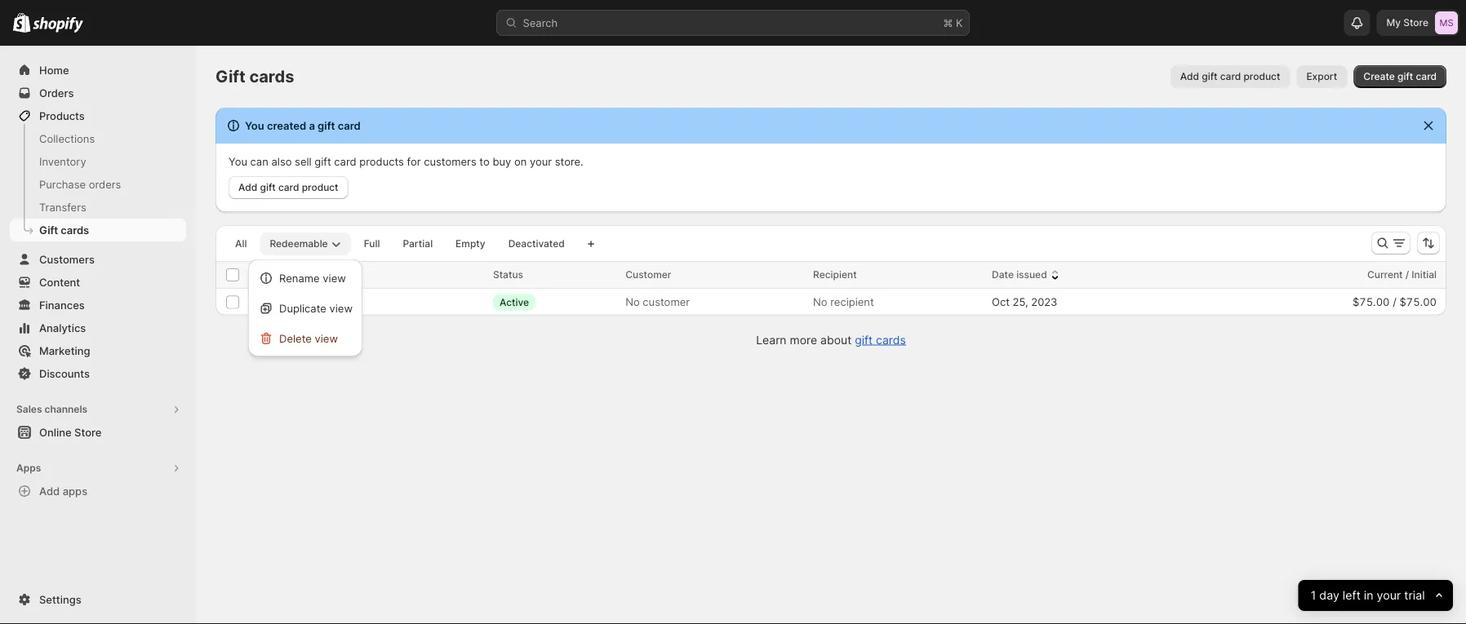 Task type: locate. For each thing, give the bounding box(es) containing it.
orders link
[[10, 82, 186, 105]]

you for you can also sell gift card products for customers to buy on your store.
[[229, 155, 247, 168]]

1 vertical spatial store
[[74, 426, 102, 439]]

1 vertical spatial product
[[302, 182, 339, 194]]

2 horizontal spatial cards
[[877, 333, 906, 347]]

recipient
[[831, 296, 875, 309]]

0 horizontal spatial add gift card product
[[239, 182, 339, 194]]

0 vertical spatial /
[[1406, 269, 1410, 281]]

0 horizontal spatial product
[[302, 182, 339, 194]]

card
[[1221, 71, 1242, 82], [1417, 71, 1438, 82], [338, 119, 361, 132], [334, 155, 357, 168], [278, 182, 299, 194]]

store.
[[555, 155, 584, 168]]

1 horizontal spatial add gift card product link
[[1171, 65, 1291, 88]]

delete
[[279, 332, 312, 345]]

0 horizontal spatial add gift card product link
[[229, 176, 348, 199]]

1 vertical spatial /
[[1394, 296, 1397, 309]]

you
[[245, 119, 264, 132], [229, 155, 247, 168]]

/ down the "current / initial"
[[1394, 296, 1397, 309]]

2 vertical spatial cards
[[877, 333, 906, 347]]

product left export
[[1244, 71, 1281, 82]]

1 vertical spatial view
[[330, 302, 353, 315]]

sell
[[295, 155, 312, 168]]

code ending
[[252, 269, 311, 281]]

$75.00 down the initial
[[1400, 296, 1438, 309]]

1 horizontal spatial add gift card product
[[1181, 71, 1281, 82]]

your
[[530, 155, 552, 168], [1378, 589, 1402, 603]]

shopify image
[[33, 17, 84, 33]]

view right duplicate
[[330, 302, 353, 315]]

0 horizontal spatial $75.00
[[1353, 296, 1391, 309]]

date issued button
[[992, 267, 1064, 283]]

your right in
[[1378, 589, 1402, 603]]

cards right about
[[877, 333, 906, 347]]

menu containing rename view
[[253, 265, 358, 352]]

customer
[[626, 269, 672, 281]]

product down sell
[[302, 182, 339, 194]]

gift cards link
[[855, 333, 906, 347]]

content link
[[10, 271, 186, 294]]

1 horizontal spatial store
[[1404, 17, 1429, 29]]

date issued
[[992, 269, 1048, 281]]

2 $75.00 from the left
[[1400, 296, 1438, 309]]

0 vertical spatial cards
[[249, 67, 294, 87]]

0 vertical spatial your
[[530, 155, 552, 168]]

1 horizontal spatial no
[[814, 296, 828, 309]]

1 horizontal spatial cards
[[249, 67, 294, 87]]

menu
[[253, 265, 358, 352]]

0 vertical spatial view
[[323, 272, 346, 285]]

0 vertical spatial store
[[1404, 17, 1429, 29]]

1 horizontal spatial product
[[1244, 71, 1281, 82]]

discounts link
[[10, 363, 186, 386]]

home link
[[10, 59, 186, 82]]

2 no from the left
[[814, 296, 828, 309]]

k
[[956, 16, 963, 29]]

product
[[1244, 71, 1281, 82], [302, 182, 339, 194]]

0 vertical spatial you
[[245, 119, 264, 132]]

you created a gift card
[[245, 119, 361, 132]]

cards down transfers
[[61, 224, 89, 236]]

also
[[272, 155, 292, 168]]

no down customer
[[626, 296, 640, 309]]

view right rename in the left of the page
[[323, 272, 346, 285]]

for
[[407, 155, 421, 168]]

0 horizontal spatial gift cards
[[39, 224, 89, 236]]

you left created
[[245, 119, 264, 132]]

0 horizontal spatial add
[[39, 485, 60, 498]]

more
[[790, 333, 818, 347]]

delete view button
[[253, 325, 358, 352]]

add
[[1181, 71, 1200, 82], [239, 182, 258, 194], [39, 485, 60, 498]]

delete view
[[279, 332, 338, 345]]

created
[[267, 119, 306, 132]]

1 horizontal spatial add
[[239, 182, 258, 194]]

collections link
[[10, 127, 186, 150]]

2 horizontal spatial add
[[1181, 71, 1200, 82]]

full
[[364, 238, 380, 250]]

online store
[[39, 426, 102, 439]]

current
[[1368, 269, 1404, 281]]

tab list
[[222, 232, 578, 256]]

day
[[1320, 589, 1340, 603]]

add gift card product link
[[1171, 65, 1291, 88], [229, 176, 348, 199]]

cards up created
[[249, 67, 294, 87]]

0 vertical spatial gift
[[216, 67, 246, 87]]

no for no customer
[[626, 296, 640, 309]]

1 vertical spatial you
[[229, 155, 247, 168]]

/ for current
[[1406, 269, 1410, 281]]

all
[[235, 238, 247, 250]]

/ inside current / initial "button"
[[1406, 269, 1410, 281]]

customer button
[[626, 267, 688, 283]]

apps
[[63, 485, 87, 498]]

purchase orders
[[39, 178, 121, 191]]

store for online store
[[74, 426, 102, 439]]

gift cards up created
[[216, 67, 294, 87]]

1 horizontal spatial $75.00
[[1400, 296, 1438, 309]]

discounts
[[39, 368, 90, 380]]

$75.00 down current
[[1353, 296, 1391, 309]]

analytics link
[[10, 317, 186, 340]]

your right on
[[530, 155, 552, 168]]

1 horizontal spatial /
[[1406, 269, 1410, 281]]

1 vertical spatial gift
[[39, 224, 58, 236]]

1 no from the left
[[626, 296, 640, 309]]

marketing link
[[10, 340, 186, 363]]

25,
[[1013, 296, 1029, 309]]

view right delete
[[315, 332, 338, 345]]

/ for $75.00
[[1394, 296, 1397, 309]]

store
[[1404, 17, 1429, 29], [74, 426, 102, 439]]

0 horizontal spatial store
[[74, 426, 102, 439]]

ending
[[279, 269, 311, 281]]

inventory link
[[10, 150, 186, 173]]

add gift card product
[[1181, 71, 1281, 82], [239, 182, 339, 194]]

store right my
[[1404, 17, 1429, 29]]

/ left the initial
[[1406, 269, 1410, 281]]

$75.00
[[1353, 296, 1391, 309], [1400, 296, 1438, 309]]

0 horizontal spatial no
[[626, 296, 640, 309]]

0 vertical spatial gift cards
[[216, 67, 294, 87]]

1 vertical spatial add
[[239, 182, 258, 194]]

you left can
[[229, 155, 247, 168]]

code ending button
[[252, 267, 328, 283]]

in
[[1365, 589, 1374, 603]]

apps
[[16, 463, 41, 475]]

2 vertical spatial add
[[39, 485, 60, 498]]

0 horizontal spatial /
[[1394, 296, 1397, 309]]

⌘
[[944, 16, 954, 29]]

no down recipient
[[814, 296, 828, 309]]

0 vertical spatial product
[[1244, 71, 1281, 82]]

1 horizontal spatial your
[[1378, 589, 1402, 603]]

1 vertical spatial your
[[1378, 589, 1402, 603]]

store inside online store link
[[74, 426, 102, 439]]

1 vertical spatial cards
[[61, 224, 89, 236]]

2 vertical spatial view
[[315, 332, 338, 345]]

duplicate
[[279, 302, 327, 315]]

gift cards down transfers
[[39, 224, 89, 236]]

redeemable button
[[260, 233, 351, 256]]

gift cards
[[216, 67, 294, 87], [39, 224, 89, 236]]

store down 'sales channels' button
[[74, 426, 102, 439]]

0 horizontal spatial your
[[530, 155, 552, 168]]



Task type: vqa. For each thing, say whether or not it's contained in the screenshot.
dialog
no



Task type: describe. For each thing, give the bounding box(es) containing it.
deactivated link
[[499, 233, 575, 256]]

empty link
[[446, 233, 495, 256]]

rename view
[[279, 272, 346, 285]]

settings link
[[10, 589, 186, 612]]

0 vertical spatial add
[[1181, 71, 1200, 82]]

oct 25, 2023
[[992, 296, 1058, 309]]

finances link
[[10, 294, 186, 317]]

1 horizontal spatial gift
[[216, 67, 246, 87]]

shopify image
[[13, 13, 30, 32]]

your inside dropdown button
[[1378, 589, 1402, 603]]

$75.00 / $75.00
[[1353, 296, 1438, 309]]

oct
[[992, 296, 1010, 309]]

1
[[1312, 589, 1317, 603]]

purchase orders link
[[10, 173, 186, 196]]

gvky
[[252, 296, 277, 309]]

rename view button
[[253, 265, 358, 292]]

add inside button
[[39, 485, 60, 498]]

full link
[[354, 233, 390, 256]]

partial link
[[393, 233, 443, 256]]

transfers link
[[10, 196, 186, 219]]

trial
[[1405, 589, 1426, 603]]

left
[[1344, 589, 1362, 603]]

1 vertical spatial add gift card product link
[[229, 176, 348, 199]]

products link
[[10, 105, 186, 127]]

no customer
[[626, 296, 690, 309]]

tab list containing all
[[222, 232, 578, 256]]

finances
[[39, 299, 85, 312]]

code
[[252, 269, 277, 281]]

on
[[515, 155, 527, 168]]

initial
[[1413, 269, 1438, 281]]

view for delete view
[[315, 332, 338, 345]]

recipient
[[814, 269, 857, 281]]

create gift card
[[1364, 71, 1438, 82]]

transfers
[[39, 201, 86, 214]]

analytics
[[39, 322, 86, 334]]

current / initial button
[[1368, 267, 1454, 283]]

learn
[[757, 333, 787, 347]]

store for my store
[[1404, 17, 1429, 29]]

apps button
[[10, 457, 186, 480]]

current / initial
[[1368, 269, 1438, 281]]

learn more about gift cards
[[757, 333, 906, 347]]

add apps button
[[10, 480, 186, 503]]

gvky link
[[252, 296, 277, 309]]

my store image
[[1436, 11, 1459, 34]]

sales
[[16, 404, 42, 416]]

0 horizontal spatial gift
[[39, 224, 58, 236]]

0 vertical spatial add gift card product
[[1181, 71, 1281, 82]]

1 $75.00 from the left
[[1353, 296, 1391, 309]]

create
[[1364, 71, 1396, 82]]

duplicate view
[[279, 302, 353, 315]]

sales channels button
[[10, 399, 186, 421]]

export
[[1307, 71, 1338, 82]]

2023
[[1032, 296, 1058, 309]]

my store
[[1387, 17, 1429, 29]]

home
[[39, 64, 69, 76]]

export button
[[1297, 65, 1348, 88]]

1 vertical spatial add gift card product
[[239, 182, 339, 194]]

0 horizontal spatial cards
[[61, 224, 89, 236]]

active
[[500, 296, 529, 308]]

rename
[[279, 272, 320, 285]]

marketing
[[39, 345, 90, 357]]

gift cards link
[[10, 219, 186, 242]]

online store link
[[10, 421, 186, 444]]

create gift card link
[[1355, 65, 1447, 88]]

to
[[480, 155, 490, 168]]

purchase
[[39, 178, 86, 191]]

1 vertical spatial gift cards
[[39, 224, 89, 236]]

1 horizontal spatial gift cards
[[216, 67, 294, 87]]

partial
[[403, 238, 433, 250]]

view for rename view
[[323, 272, 346, 285]]

date
[[992, 269, 1014, 281]]

orders
[[89, 178, 121, 191]]

issued
[[1017, 269, 1048, 281]]

no for no recipient
[[814, 296, 828, 309]]

you for you created a gift card
[[245, 119, 264, 132]]

no recipient
[[814, 296, 875, 309]]

inventory
[[39, 155, 86, 168]]

you can also sell gift card products for customers to buy on your store.
[[229, 155, 584, 168]]

duplicate view button
[[253, 295, 358, 322]]

add apps
[[39, 485, 87, 498]]

deactivated
[[509, 238, 565, 250]]

products
[[39, 109, 85, 122]]

customer
[[643, 296, 690, 309]]

customers
[[39, 253, 95, 266]]

about
[[821, 333, 852, 347]]

customers
[[424, 155, 477, 168]]

search
[[523, 16, 558, 29]]

can
[[250, 155, 269, 168]]

settings
[[39, 594, 81, 606]]

⌘ k
[[944, 16, 963, 29]]

recipient button
[[814, 267, 874, 283]]

collections
[[39, 132, 95, 145]]

a
[[309, 119, 315, 132]]

0 vertical spatial add gift card product link
[[1171, 65, 1291, 88]]

all link
[[225, 233, 257, 256]]

view for duplicate view
[[330, 302, 353, 315]]

channels
[[45, 404, 88, 416]]

sales channels
[[16, 404, 88, 416]]



